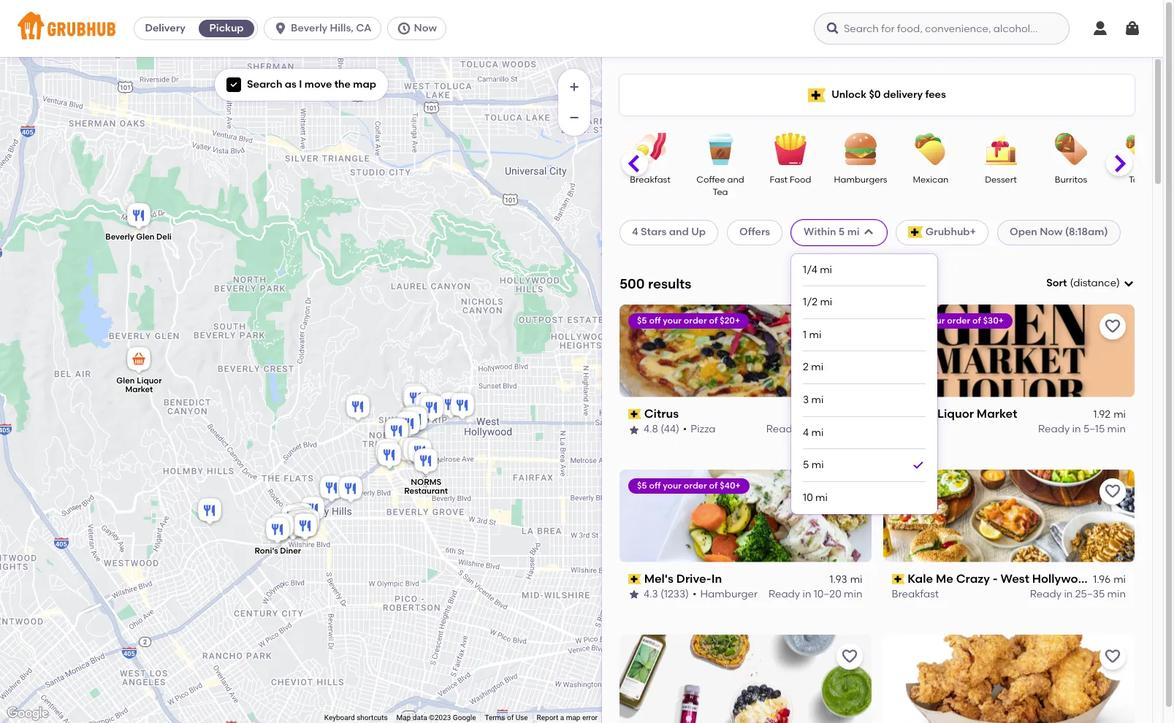 Task type: vqa. For each thing, say whether or not it's contained in the screenshot.
500 results
yes



Task type: locate. For each thing, give the bounding box(es) containing it.
map
[[353, 78, 376, 91], [566, 714, 580, 722]]

mi right 1.35
[[850, 408, 863, 421]]

star icon image left 4.8
[[628, 424, 640, 436]]

keyboard shortcuts
[[324, 714, 388, 722]]

min
[[844, 423, 863, 436], [1107, 423, 1126, 436], [844, 588, 863, 601], [1107, 588, 1126, 601]]

joey's cafe image
[[436, 390, 465, 422]]

1 vertical spatial beverly
[[105, 233, 134, 242]]

rawberri image
[[401, 405, 430, 437]]

0 horizontal spatial market
[[125, 385, 153, 395]]

save this restaurant image for citrus
[[841, 318, 858, 335]]

1 horizontal spatial grubhub plus flag logo image
[[908, 227, 923, 239]]

in for mel's drive-in
[[803, 588, 811, 601]]

market down glen liquor market image
[[125, 385, 153, 395]]

minus icon image
[[567, 110, 582, 125]]

• pizza
[[683, 423, 716, 436]]

(1233)
[[661, 588, 689, 601]]

citrus logo image
[[620, 305, 871, 397]]

save this restaurant button down 5–15
[[1100, 478, 1126, 505]]

breakfast down breakfast image
[[630, 175, 670, 185]]

mi right 10
[[815, 492, 828, 504]]

fast food
[[770, 175, 811, 185]]

mi right 1.92
[[1114, 408, 1126, 421]]

ready left 10–20
[[769, 588, 800, 601]]

1 horizontal spatial glen liquor market
[[908, 407, 1017, 421]]

search
[[247, 78, 282, 91]]

1 horizontal spatial glen
[[136, 233, 155, 242]]

1 horizontal spatial save this restaurant image
[[1104, 318, 1122, 335]]

mel's
[[644, 572, 674, 586]]

save this restaurant image down )
[[1104, 318, 1122, 335]]

save this restaurant image down 25–35
[[1104, 648, 1122, 665]]

your down (44)
[[663, 481, 682, 491]]

now right open
[[1040, 226, 1063, 238]]

ca
[[356, 22, 372, 34]]

0 vertical spatial 4
[[632, 226, 638, 238]]

1 vertical spatial 5
[[803, 459, 809, 472]]

0 vertical spatial now
[[414, 22, 437, 34]]

0 horizontal spatial save this restaurant image
[[841, 318, 858, 335]]

save this restaurant image
[[1104, 483, 1122, 500], [841, 648, 858, 665], [1104, 648, 1122, 665]]

save this restaurant button right 1 mi
[[836, 313, 863, 340]]

5 right within
[[839, 226, 845, 238]]

mi for 5 mi
[[812, 459, 824, 472]]

5 inside the 5 mi option
[[803, 459, 809, 472]]

restaurant
[[404, 487, 448, 496]]

1/4 mi
[[803, 263, 832, 276]]

fast food image
[[765, 133, 816, 165]]

beverly left hills,
[[291, 22, 327, 34]]

breakfast
[[630, 175, 670, 185], [892, 588, 939, 601]]

beverly glen deli
[[105, 233, 172, 242]]

1 star icon image from the top
[[628, 424, 640, 436]]

min for kale me crazy - west hollywood
[[1107, 588, 1126, 601]]

4 for 4 mi
[[803, 426, 809, 439]]

None field
[[1047, 276, 1135, 291]]

1 vertical spatial liquor
[[937, 407, 974, 421]]

mi right 1.93 at the bottom right of the page
[[850, 574, 863, 586]]

your for citrus
[[663, 315, 682, 326]]

0 horizontal spatial •
[[683, 423, 687, 436]]

within 5 mi
[[804, 226, 860, 238]]

of left $20+
[[709, 315, 718, 326]]

1 horizontal spatial 4
[[803, 426, 809, 439]]

map region
[[0, 0, 747, 723]]

2
[[803, 361, 809, 374]]

offers
[[739, 226, 770, 238]]

0 vertical spatial breakfast
[[630, 175, 670, 185]]

up
[[691, 226, 706, 238]]

delivery
[[145, 22, 185, 34]]

market inside map region
[[125, 385, 153, 395]]

now right ca
[[414, 22, 437, 34]]

0 vertical spatial grubhub plus flag logo image
[[808, 88, 826, 102]]

1 horizontal spatial liquor
[[937, 407, 974, 421]]

save this restaurant image
[[841, 318, 858, 335], [1104, 318, 1122, 335]]

0 horizontal spatial now
[[414, 22, 437, 34]]

subway® image
[[289, 511, 319, 544]]

1 vertical spatial grubhub plus flag logo image
[[908, 227, 923, 239]]

glen liquor market image
[[124, 345, 153, 377]]

$5
[[637, 315, 647, 326], [901, 315, 910, 326], [637, 481, 647, 491]]

subscription pass image left kale on the bottom of the page
[[892, 574, 905, 584]]

order left $30+
[[947, 315, 970, 326]]

2 mi
[[803, 361, 824, 374]]

in
[[800, 423, 809, 436], [1072, 423, 1081, 436], [803, 588, 811, 601], [1064, 588, 1073, 601]]

svg image inside field
[[1123, 278, 1135, 289]]

mi for 4 mi
[[811, 426, 824, 439]]

min down the 1.96 mi
[[1107, 588, 1126, 601]]

4 left 20–30
[[803, 426, 809, 439]]

sort
[[1047, 277, 1067, 289]]

1 vertical spatial star icon image
[[628, 589, 640, 601]]

star icon image for mel's drive-in
[[628, 589, 640, 601]]

order left $40+
[[684, 481, 707, 491]]

0 vertical spatial star icon image
[[628, 424, 640, 436]]

0 vertical spatial •
[[683, 423, 687, 436]]

comoncy - beverly hills image
[[287, 508, 316, 540]]

grubhub plus flag logo image left unlock
[[808, 88, 826, 102]]

1 vertical spatial 4
[[803, 426, 809, 439]]

min for citrus
[[844, 423, 863, 436]]

mi right the 2
[[811, 361, 824, 374]]

10
[[803, 492, 813, 504]]

1/2
[[803, 296, 818, 308]]

mi right 1/2
[[820, 296, 832, 308]]

0 horizontal spatial map
[[353, 78, 376, 91]]

1 vertical spatial •
[[693, 588, 697, 601]]

7 eleven image
[[413, 391, 442, 423]]

1 vertical spatial now
[[1040, 226, 1063, 238]]

1 vertical spatial market
[[977, 407, 1017, 421]]

crazy
[[956, 572, 990, 586]]

0 horizontal spatial 4
[[632, 226, 638, 238]]

1 horizontal spatial market
[[977, 407, 1017, 421]]

mi inside the 5 mi option
[[812, 459, 824, 472]]

$40+
[[720, 481, 741, 491]]

4 left stars at right top
[[632, 226, 638, 238]]

1 horizontal spatial and
[[727, 175, 744, 185]]

1 horizontal spatial breakfast
[[892, 588, 939, 601]]

subscription pass image
[[628, 409, 641, 419], [892, 409, 905, 419], [628, 574, 641, 584], [892, 574, 905, 584]]

check icon image
[[911, 458, 926, 473]]

$20+
[[720, 315, 740, 326]]

liquor inside map region
[[137, 376, 162, 386]]

0 vertical spatial 5
[[839, 226, 845, 238]]

urth caffe melrose image
[[400, 435, 430, 468]]

ihop image
[[417, 393, 446, 425]]

fast
[[770, 175, 788, 185]]

market
[[125, 385, 153, 395], [977, 407, 1017, 421]]

your for mel's drive-in
[[663, 481, 682, 491]]

star icon image
[[628, 424, 640, 436], [628, 589, 640, 601]]

sort ( distance )
[[1047, 277, 1120, 289]]

breakfast down kale on the bottom of the page
[[892, 588, 939, 601]]

mi up 10 mi
[[812, 459, 824, 472]]

ready for mel's drive-in
[[769, 588, 800, 601]]

ferrarini image
[[293, 507, 322, 539]]

grubhub plus flag logo image left grubhub+
[[908, 227, 923, 239]]

le pain quotidien (south santa monica blvd) image
[[286, 501, 316, 533]]

keyboard
[[324, 714, 355, 722]]

liquor
[[137, 376, 162, 386], [937, 407, 974, 421]]

order
[[684, 315, 707, 326], [947, 315, 970, 326], [684, 481, 707, 491]]

0 horizontal spatial svg image
[[396, 21, 411, 36]]

in left 20–30
[[800, 423, 809, 436]]

pickup
[[209, 22, 244, 34]]

subscription pass image left citrus
[[628, 409, 641, 419]]

in for citrus
[[800, 423, 809, 436]]

coffee
[[697, 175, 725, 185]]

of left $40+
[[709, 481, 718, 491]]

save this restaurant button down 25–35
[[1100, 643, 1126, 670]]

1 horizontal spatial map
[[566, 714, 580, 722]]

1 vertical spatial glen
[[116, 376, 135, 386]]

beverly inside button
[[291, 22, 327, 34]]

glen
[[136, 233, 155, 242], [116, 376, 135, 386], [908, 407, 935, 421]]

in
[[711, 572, 722, 586]]

save this restaurant image down 5–15
[[1104, 483, 1122, 500]]

beverly inside map region
[[105, 233, 134, 242]]

0 vertical spatial and
[[727, 175, 744, 185]]

market down glen liquor market logo
[[977, 407, 1017, 421]]

5 mi option
[[803, 449, 926, 482]]

4.3
[[644, 588, 658, 601]]

beverly left deli
[[105, 233, 134, 242]]

grubhub+
[[926, 226, 976, 238]]

subscription pass image left mel's
[[628, 574, 641, 584]]

beverly
[[291, 22, 327, 34], [105, 233, 134, 242]]

mi right 1.96
[[1114, 574, 1126, 586]]

coffee and tea image
[[695, 133, 746, 165]]

0 vertical spatial map
[[353, 78, 376, 91]]

0 horizontal spatial glen
[[116, 376, 135, 386]]

0 horizontal spatial and
[[669, 226, 689, 238]]

the nosh of beverly hills image
[[278, 503, 308, 535]]

min down 1.35 mi
[[844, 423, 863, 436]]

mi for 1.92 mi
[[1114, 408, 1126, 421]]

pressed retail image
[[394, 409, 423, 441]]

save this restaurant image right 1 mi
[[841, 318, 858, 335]]

0 horizontal spatial grubhub plus flag logo image
[[808, 88, 826, 102]]

mi right '1/4' on the right top
[[820, 263, 832, 276]]

1 save this restaurant image from the left
[[841, 318, 858, 335]]

deli
[[156, 233, 172, 242]]

earthbar sunset logo image
[[620, 635, 871, 723]]

da carla caffe image
[[267, 511, 297, 544]]

alana's coffee roasters image
[[373, 437, 402, 469]]

save this restaurant button for hollywood burger  logo
[[1100, 643, 1126, 670]]

your down results
[[663, 315, 682, 326]]

of left $30+
[[972, 315, 981, 326]]

joe & the juice image
[[406, 437, 435, 469]]

• down drive-
[[693, 588, 697, 601]]

burritos
[[1055, 175, 1087, 185]]

500
[[620, 275, 645, 292]]

mi right 3
[[811, 394, 824, 406]]

mexican
[[913, 175, 949, 185]]

2 horizontal spatial glen
[[908, 407, 935, 421]]

mi right 1
[[809, 329, 821, 341]]

list box
[[803, 254, 926, 514]]

in down hollywood
[[1064, 588, 1073, 601]]

1 horizontal spatial beverly
[[291, 22, 327, 34]]

as
[[285, 78, 297, 91]]

1/4
[[803, 263, 817, 276]]

0 horizontal spatial 5
[[803, 459, 809, 472]]

in for kale me crazy - west hollywood
[[1064, 588, 1073, 601]]

mi down the 3 mi
[[811, 426, 824, 439]]

and
[[727, 175, 744, 185], [669, 226, 689, 238]]

order left $20+
[[684, 315, 707, 326]]

1 vertical spatial glen liquor market
[[908, 407, 1017, 421]]

hollywood burger image
[[382, 416, 411, 449]]

the farm of beverly hills image
[[298, 495, 327, 527]]

hills,
[[330, 22, 354, 34]]

mi for 1/4 mi
[[820, 263, 832, 276]]

hollywood
[[1032, 572, 1093, 586]]

4.8 (44)
[[644, 423, 679, 436]]

0 vertical spatial glen liquor market
[[116, 376, 162, 395]]

google
[[453, 714, 476, 722]]

ready down hollywood
[[1030, 588, 1062, 601]]

3
[[803, 394, 809, 406]]

none field containing sort
[[1047, 276, 1135, 291]]

ready left '4 mi'
[[766, 423, 798, 436]]

-
[[993, 572, 998, 586]]

0 vertical spatial beverly
[[291, 22, 327, 34]]

subscription pass image right 1.35 mi
[[892, 409, 905, 419]]

2 save this restaurant image from the left
[[1104, 318, 1122, 335]]

0 horizontal spatial breakfast
[[630, 175, 670, 185]]

5
[[839, 226, 845, 238], [803, 459, 809, 472]]

norms
[[411, 478, 441, 487]]

min down 1.93 mi
[[844, 588, 863, 601]]

map right a
[[566, 714, 580, 722]]

terms
[[485, 714, 505, 722]]

4
[[632, 226, 638, 238], [803, 426, 809, 439]]

star icon image left 4.3
[[628, 589, 640, 601]]

1 vertical spatial map
[[566, 714, 580, 722]]

min for mel's drive-in
[[844, 588, 863, 601]]

0 vertical spatial market
[[125, 385, 153, 395]]

tacos image
[[1116, 133, 1167, 165]]

2 star icon image from the top
[[628, 589, 640, 601]]

in left 10–20
[[803, 588, 811, 601]]

save this restaurant button down )
[[1100, 313, 1126, 340]]

and left up on the right of the page
[[669, 226, 689, 238]]

leora cafe image
[[317, 473, 346, 506]]

Search for food, convenience, alcohol... search field
[[814, 12, 1070, 45]]

your left $30+
[[926, 315, 945, 326]]

hamburgers image
[[835, 133, 886, 165]]

hollywood burger  logo image
[[883, 635, 1135, 723]]

and up tea
[[727, 175, 744, 185]]

error
[[582, 714, 598, 722]]

0 vertical spatial liquor
[[137, 376, 162, 386]]

5 up 10
[[803, 459, 809, 472]]

mi for 1.35 mi
[[850, 408, 863, 421]]

off
[[649, 315, 661, 326], [912, 315, 924, 326], [649, 481, 661, 491]]

2 vertical spatial glen
[[908, 407, 935, 421]]

1
[[803, 329, 807, 341]]

0 horizontal spatial liquor
[[137, 376, 162, 386]]

svg image
[[1092, 20, 1109, 37], [396, 21, 411, 36]]

kale me crazy - west hollywood image
[[382, 416, 411, 448]]

save this restaurant button down 10–20
[[836, 643, 863, 670]]

4 mi
[[803, 426, 824, 439]]

unlock
[[832, 88, 867, 101]]

save this restaurant image for "earthbar sunset logo"
[[841, 648, 858, 665]]

dessert image
[[975, 133, 1027, 165]]

svg image inside beverly hills, ca button
[[273, 21, 288, 36]]

map right the
[[353, 78, 376, 91]]

1 vertical spatial breakfast
[[892, 588, 939, 601]]

beverly for beverly hills, ca
[[291, 22, 327, 34]]

mi for 3 mi
[[811, 394, 824, 406]]

save this restaurant image down 10–20
[[841, 648, 858, 665]]

ready
[[766, 423, 798, 436], [1038, 423, 1070, 436], [769, 588, 800, 601], [1030, 588, 1062, 601]]

off for citrus
[[649, 315, 661, 326]]

3 mi
[[803, 394, 824, 406]]

0 horizontal spatial beverly
[[105, 233, 134, 242]]

earthbar sunset image
[[401, 384, 430, 416]]

of
[[709, 315, 718, 326], [972, 315, 981, 326], [709, 481, 718, 491], [507, 714, 514, 722]]

4 stars and up
[[632, 226, 706, 238]]

pickup button
[[196, 17, 257, 40]]

svg image
[[1124, 20, 1141, 37], [273, 21, 288, 36], [826, 21, 840, 36], [229, 80, 238, 89], [863, 227, 874, 239], [1123, 278, 1135, 289]]

1 horizontal spatial svg image
[[1092, 20, 1109, 37]]

• right (44)
[[683, 423, 687, 436]]

$5 for citrus
[[637, 315, 647, 326]]

grubhub plus flag logo image
[[808, 88, 826, 102], [908, 227, 923, 239]]

1 horizontal spatial •
[[693, 588, 697, 601]]

1 horizontal spatial 5
[[839, 226, 845, 238]]

0 horizontal spatial glen liquor market
[[116, 376, 162, 395]]



Task type: describe. For each thing, give the bounding box(es) containing it.
1.93 mi
[[830, 574, 863, 586]]

ready for kale me crazy - west hollywood
[[1030, 588, 1062, 601]]

map data ©2023 google
[[396, 714, 476, 722]]

subscription pass image for kale me crazy - west hollywood
[[892, 574, 905, 584]]

delivery button
[[135, 17, 196, 40]]

citrus
[[644, 407, 679, 421]]

save this restaurant image for hollywood burger  logo
[[1104, 648, 1122, 665]]

off for mel's drive-in
[[649, 481, 661, 491]]

kale
[[908, 572, 933, 586]]

fees
[[925, 88, 946, 101]]

of for glen liquor market
[[972, 315, 981, 326]]

$5 for glen liquor market
[[901, 315, 910, 326]]

distance
[[1073, 277, 1116, 289]]

riozonas acai west hollywood image
[[398, 405, 427, 437]]

keyboard shortcuts button
[[324, 713, 388, 723]]

google image
[[4, 704, 52, 723]]

data
[[413, 714, 427, 722]]

ready in 20–30 min
[[766, 423, 863, 436]]

i
[[299, 78, 302, 91]]

1.35
[[829, 408, 847, 421]]

kale me crazy - west hollywood  logo image
[[883, 470, 1135, 562]]

$5 off your order of $40+
[[637, 481, 741, 491]]

$0
[[869, 88, 881, 101]]

within
[[804, 226, 836, 238]]

cafe ruisseau - beverly hills image
[[336, 474, 365, 506]]

ready in 25–35 min
[[1030, 588, 1126, 601]]

min down '1.92 mi'
[[1107, 423, 1126, 436]]

1.92
[[1093, 408, 1111, 421]]

hamburger
[[700, 588, 758, 601]]

4 for 4 stars and up
[[632, 226, 638, 238]]

(
[[1070, 277, 1073, 289]]

report a map error
[[537, 714, 598, 722]]

zinc cafe & market image
[[395, 435, 424, 468]]

open now (8:18am)
[[1010, 226, 1108, 238]]

body energy club - west hollywood image
[[400, 403, 430, 435]]

citrus image
[[343, 392, 373, 424]]

1.93
[[830, 574, 847, 586]]

1.92 mi
[[1093, 408, 1126, 421]]

report a map error link
[[537, 714, 598, 722]]

beverly hills, ca
[[291, 22, 372, 34]]

roni's diner
[[255, 547, 301, 556]]

10–20
[[814, 588, 842, 601]]

glen liquor market logo image
[[883, 305, 1135, 397]]

1 mi
[[803, 329, 821, 341]]

mi for 1/2 mi
[[820, 296, 832, 308]]

star icon image for citrus
[[628, 424, 640, 436]]

food
[[790, 175, 811, 185]]

ready left 5–15
[[1038, 423, 1070, 436]]

roni's
[[255, 547, 278, 556]]

roni's diner image
[[263, 515, 292, 547]]

pizza
[[691, 423, 716, 436]]

1.96 mi
[[1093, 574, 1126, 586]]

tryst caffe image
[[291, 511, 320, 544]]

use
[[516, 714, 528, 722]]

shortcuts
[[357, 714, 388, 722]]

of for citrus
[[709, 315, 718, 326]]

the butcher's daughter image
[[375, 441, 404, 473]]

mi for 1.93 mi
[[850, 574, 863, 586]]

svg image inside "now" button
[[396, 21, 411, 36]]

judi's deli image
[[286, 506, 316, 538]]

order for mel's drive-in
[[684, 481, 707, 491]]

order for glen liquor market
[[947, 315, 970, 326]]

ready for citrus
[[766, 423, 798, 436]]

mi for 2 mi
[[811, 361, 824, 374]]

mel's drive-in
[[644, 572, 722, 586]]

tasty donuts and cafe image
[[448, 391, 477, 423]]

4.8
[[644, 423, 658, 436]]

plus icon image
[[567, 80, 582, 94]]

in left 5–15
[[1072, 423, 1081, 436]]

grubhub plus flag logo image for unlock $0 delivery fees
[[808, 88, 826, 102]]

mi right within
[[847, 226, 860, 238]]

0 vertical spatial glen
[[136, 233, 155, 242]]

terms of use link
[[485, 714, 528, 722]]

map
[[396, 714, 411, 722]]

the
[[334, 78, 351, 91]]

of left use
[[507, 714, 514, 722]]

$5 off your order of $20+
[[637, 315, 740, 326]]

$30+
[[983, 315, 1004, 326]]

mel's drive-in logo image
[[620, 470, 871, 562]]

1 horizontal spatial now
[[1040, 226, 1063, 238]]

mi for 1.96 mi
[[1114, 574, 1126, 586]]

(44)
[[661, 423, 679, 436]]

of for mel's drive-in
[[709, 481, 718, 491]]

now button
[[387, 17, 452, 40]]

save this restaurant button for kale me crazy - west hollywood  logo
[[1100, 478, 1126, 505]]

beverly glen deli image
[[124, 201, 153, 233]]

• for citrus
[[683, 423, 687, 436]]

subscription pass image for glen liquor market
[[892, 409, 905, 419]]

glen liquor market inside map region
[[116, 376, 162, 395]]

save this restaurant image for glen liquor market
[[1104, 318, 1122, 335]]

mi for 10 mi
[[815, 492, 828, 504]]

beverly hills, ca button
[[264, 17, 387, 40]]

me
[[936, 572, 953, 586]]

norms restaurant image
[[411, 446, 441, 479]]

breakfast image
[[625, 133, 676, 165]]

delivery
[[883, 88, 923, 101]]

tacos
[[1129, 175, 1154, 185]]

save this restaurant button for "earthbar sunset logo"
[[836, 643, 863, 670]]

report
[[537, 714, 558, 722]]

20–30
[[812, 423, 842, 436]]

energy life cafe image
[[278, 511, 308, 544]]

and inside coffee and tea
[[727, 175, 744, 185]]

subscription pass image for citrus
[[628, 409, 641, 419]]

search as i move the map
[[247, 78, 376, 91]]

tea
[[713, 187, 728, 198]]

now inside button
[[414, 22, 437, 34]]

ready in 5–15 min
[[1038, 423, 1126, 436]]

grubhub plus flag logo image for grubhub+
[[908, 227, 923, 239]]

mickey fine grill image
[[282, 509, 311, 541]]

1/2 mi
[[803, 296, 832, 308]]

(8:18am)
[[1065, 226, 1108, 238]]

results
[[648, 275, 691, 292]]

main navigation navigation
[[0, 0, 1163, 57]]

500 results
[[620, 275, 691, 292]]

• hamburger
[[693, 588, 758, 601]]

$5 for mel's drive-in
[[637, 481, 647, 491]]

beverly for beverly glen deli
[[105, 233, 134, 242]]

4.3 (1233)
[[644, 588, 689, 601]]

a
[[560, 714, 564, 722]]

off for glen liquor market
[[912, 315, 924, 326]]

save this restaurant image for kale me crazy - west hollywood  logo
[[1104, 483, 1122, 500]]

)
[[1116, 277, 1120, 289]]

order for citrus
[[684, 315, 707, 326]]

25–35
[[1075, 588, 1105, 601]]

coffee and tea
[[697, 175, 744, 198]]

subscription pass image for mel's drive-in
[[628, 574, 641, 584]]

terms of use
[[485, 714, 528, 722]]

10 mi
[[803, 492, 828, 504]]

your for glen liquor market
[[926, 315, 945, 326]]

©2023
[[429, 714, 451, 722]]

dessert
[[985, 175, 1017, 185]]

hamburgers
[[834, 175, 887, 185]]

burritos image
[[1046, 133, 1097, 165]]

norms restaurant
[[404, 478, 448, 496]]

• for mel's drive-in
[[693, 588, 697, 601]]

mel's drive-in image
[[400, 381, 429, 414]]

dany's food trucks, inc. image
[[195, 496, 224, 528]]

5–15
[[1083, 423, 1105, 436]]

1 vertical spatial and
[[669, 226, 689, 238]]

list box containing 1/4 mi
[[803, 254, 926, 514]]

mexican image
[[905, 133, 956, 165]]

mi for 1 mi
[[809, 329, 821, 341]]



